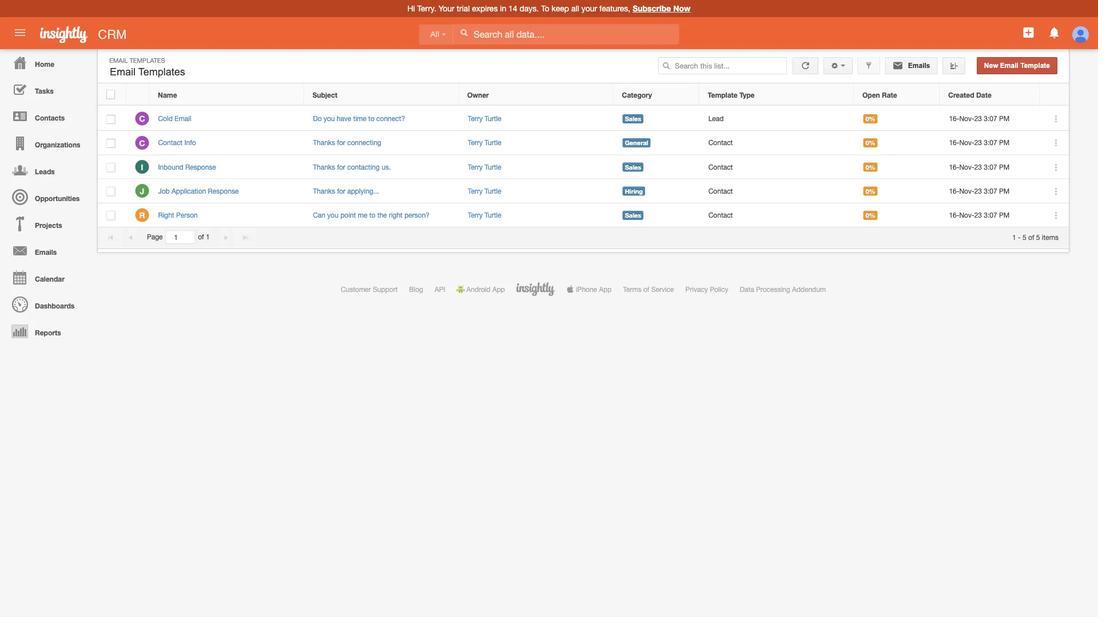 Task type: vqa. For each thing, say whether or not it's contained in the screenshot.
"sales"
no



Task type: locate. For each thing, give the bounding box(es) containing it.
c for contact info
[[139, 138, 145, 148]]

data
[[740, 285, 754, 293]]

5
[[1023, 233, 1027, 241], [1036, 233, 1040, 241]]

5 right -
[[1023, 233, 1027, 241]]

emails up the calendar link
[[35, 248, 57, 256]]

16-nov-23 3:07 pm cell for me
[[940, 204, 1041, 228]]

4 23 from the top
[[975, 187, 982, 195]]

1 vertical spatial sales
[[625, 164, 641, 171]]

navigation
[[0, 49, 92, 345]]

5 terry turtle link from the top
[[468, 211, 501, 219]]

for inside i row
[[337, 163, 345, 171]]

right person link
[[158, 211, 204, 219]]

sales inside r row
[[625, 212, 641, 219]]

1 left -
[[1013, 233, 1016, 241]]

2 pm from the top
[[999, 139, 1010, 147]]

show sidebar image
[[950, 62, 958, 70]]

c link
[[135, 112, 149, 126], [135, 136, 149, 150]]

sales up hiring
[[625, 164, 641, 171]]

expires
[[472, 4, 498, 13]]

for left connecting
[[337, 139, 345, 147]]

for inside c row
[[337, 139, 345, 147]]

3 16- from the top
[[949, 163, 960, 171]]

0 vertical spatial c
[[139, 114, 145, 124]]

23 inside j row
[[975, 187, 982, 195]]

3 terry turtle link from the top
[[468, 163, 501, 171]]

16-nov-23 3:07 pm cell
[[940, 107, 1041, 131], [940, 131, 1041, 155], [940, 155, 1041, 179], [940, 179, 1041, 204], [940, 204, 1041, 228]]

r row
[[98, 204, 1069, 228]]

5 terry turtle from the top
[[468, 211, 501, 219]]

terry turtle for time
[[468, 115, 501, 123]]

thanks inside i row
[[313, 163, 335, 171]]

you right can
[[327, 211, 339, 219]]

terry turtle link for me
[[468, 211, 501, 219]]

thanks down do
[[313, 139, 335, 147]]

turtle inside i row
[[485, 163, 501, 171]]

contact for j
[[709, 187, 733, 195]]

0 vertical spatial for
[[337, 139, 345, 147]]

1 terry from the top
[[468, 115, 483, 123]]

2 c from the top
[[139, 138, 145, 148]]

turtle for us.
[[485, 163, 501, 171]]

terry inside i row
[[468, 163, 483, 171]]

3 sales from the top
[[625, 212, 641, 219]]

c row up j row
[[98, 131, 1069, 155]]

row group containing c
[[98, 107, 1069, 228]]

contact info
[[158, 139, 196, 147]]

thanks up 'thanks for applying...' link
[[313, 163, 335, 171]]

4 0% from the top
[[866, 188, 876, 195]]

1 - 5 of 5 items
[[1013, 233, 1059, 241]]

1 16-nov-23 3:07 pm from the top
[[949, 115, 1010, 123]]

2 app from the left
[[599, 285, 612, 293]]

0%
[[866, 115, 876, 123], [866, 139, 876, 147], [866, 164, 876, 171], [866, 188, 876, 195], [866, 212, 876, 219]]

turtle inside r row
[[485, 211, 501, 219]]

email
[[109, 57, 128, 64], [1000, 62, 1019, 70], [110, 66, 136, 78], [175, 115, 191, 123]]

1 right 1 field
[[206, 233, 210, 241]]

do
[[313, 115, 322, 123]]

reports link
[[3, 318, 92, 345]]

hiring cell
[[614, 179, 700, 204]]

template left type
[[708, 91, 738, 99]]

1 16-nov-23 3:07 pm cell from the top
[[940, 107, 1041, 131]]

show list view filters image
[[865, 62, 873, 70]]

2 5 from the left
[[1036, 233, 1040, 241]]

to inside c row
[[368, 115, 375, 123]]

contact cell for i
[[700, 155, 855, 179]]

0 vertical spatial response
[[185, 163, 216, 171]]

sales cell
[[614, 107, 700, 131], [614, 155, 700, 179], [614, 204, 700, 228]]

3:07 for us.
[[984, 163, 997, 171]]

1 horizontal spatial of
[[644, 285, 650, 293]]

5 16- from the top
[[949, 211, 960, 219]]

cold
[[158, 115, 173, 123]]

1 vertical spatial to
[[369, 211, 375, 219]]

c row
[[98, 107, 1069, 131], [98, 131, 1069, 155]]

1 vertical spatial emails link
[[3, 237, 92, 264]]

1 horizontal spatial app
[[599, 285, 612, 293]]

1 field
[[166, 231, 195, 244]]

1 vertical spatial template
[[708, 91, 738, 99]]

1 contact cell from the top
[[700, 131, 855, 155]]

me
[[358, 211, 367, 219]]

connect?
[[376, 115, 405, 123]]

4 nov- from the top
[[960, 187, 975, 195]]

hi
[[408, 4, 415, 13]]

2 sales from the top
[[625, 164, 641, 171]]

1 for from the top
[[337, 139, 345, 147]]

sales cell for i
[[614, 155, 700, 179]]

4 16-nov-23 3:07 pm from the top
[[949, 187, 1010, 195]]

turtle for me
[[485, 211, 501, 219]]

blog
[[409, 285, 423, 293]]

app right iphone
[[599, 285, 612, 293]]

16-nov-23 3:07 pm inside i row
[[949, 163, 1010, 171]]

5 left items
[[1036, 233, 1040, 241]]

3 sales cell from the top
[[614, 204, 700, 228]]

c left cold
[[139, 114, 145, 124]]

to right the time in the top of the page
[[368, 115, 375, 123]]

contact cell
[[700, 131, 855, 155], [700, 155, 855, 179], [700, 179, 855, 204], [700, 204, 855, 228]]

to right me
[[369, 211, 375, 219]]

3 turtle from the top
[[485, 163, 501, 171]]

5 23 from the top
[[975, 211, 982, 219]]

terry turtle inside r row
[[468, 211, 501, 219]]

all
[[571, 4, 579, 13]]

0 vertical spatial c link
[[135, 112, 149, 126]]

14
[[509, 4, 517, 13]]

23 inside i row
[[975, 163, 982, 171]]

3 0% cell from the top
[[855, 155, 940, 179]]

1 vertical spatial c link
[[135, 136, 149, 150]]

app for android app
[[492, 285, 505, 293]]

1 vertical spatial sales cell
[[614, 155, 700, 179]]

2 vertical spatial sales
[[625, 212, 641, 219]]

thanks inside j row
[[313, 187, 335, 195]]

you right do
[[324, 115, 335, 123]]

thanks for connecting link
[[313, 139, 381, 147]]

1 vertical spatial thanks
[[313, 163, 335, 171]]

None checkbox
[[106, 90, 115, 99], [107, 115, 115, 124], [107, 211, 115, 221], [106, 90, 115, 99], [107, 115, 115, 124], [107, 211, 115, 221]]

email inside c row
[[175, 115, 191, 123]]

template down notifications image
[[1021, 62, 1050, 70]]

1 23 from the top
[[975, 115, 982, 123]]

info
[[184, 139, 196, 147]]

3 terry from the top
[[468, 163, 483, 171]]

for for c
[[337, 139, 345, 147]]

emails left show sidebar 'image'
[[906, 62, 930, 70]]

of right -
[[1029, 233, 1035, 241]]

nov- inside r row
[[960, 211, 975, 219]]

contact inside r row
[[709, 211, 733, 219]]

3 23 from the top
[[975, 163, 982, 171]]

nov- inside i row
[[960, 163, 975, 171]]

2 vertical spatial thanks
[[313, 187, 335, 195]]

3 thanks from the top
[[313, 187, 335, 195]]

1 vertical spatial emails
[[35, 248, 57, 256]]

you
[[324, 115, 335, 123], [327, 211, 339, 219]]

search image
[[662, 62, 671, 70]]

1 horizontal spatial template
[[1021, 62, 1050, 70]]

tasks
[[35, 87, 54, 95]]

2 vertical spatial sales cell
[[614, 204, 700, 228]]

privacy policy link
[[686, 285, 729, 293]]

3 contact cell from the top
[[700, 179, 855, 204]]

0 vertical spatial thanks
[[313, 139, 335, 147]]

1 vertical spatial c
[[139, 138, 145, 148]]

android app link
[[457, 285, 505, 293]]

calendar
[[35, 275, 65, 283]]

j row
[[98, 179, 1069, 204]]

3 3:07 from the top
[[984, 163, 997, 171]]

1 pm from the top
[[999, 115, 1010, 123]]

1 nov- from the top
[[960, 115, 975, 123]]

sales for i
[[625, 164, 641, 171]]

16- inside j row
[[949, 187, 960, 195]]

1 1 from the left
[[206, 233, 210, 241]]

5 0% cell from the top
[[855, 204, 940, 228]]

sales inside c row
[[625, 115, 641, 123]]

1 horizontal spatial 1
[[1013, 233, 1016, 241]]

i
[[141, 162, 143, 172]]

5 3:07 from the top
[[984, 211, 997, 219]]

data processing addendum
[[740, 285, 826, 293]]

for for i
[[337, 163, 345, 171]]

thanks for c
[[313, 139, 335, 147]]

5 16-nov-23 3:07 pm cell from the top
[[940, 204, 1041, 228]]

blog link
[[409, 285, 423, 293]]

c row up i row
[[98, 107, 1069, 131]]

response inside j row
[[208, 187, 239, 195]]

terry turtle for us.
[[468, 163, 501, 171]]

c link left cold
[[135, 112, 149, 126]]

leads
[[35, 168, 55, 176]]

i link
[[135, 160, 149, 174]]

organizations
[[35, 141, 80, 149]]

0 horizontal spatial 1
[[206, 233, 210, 241]]

0 vertical spatial sales cell
[[614, 107, 700, 131]]

you inside c row
[[324, 115, 335, 123]]

2 1 from the left
[[1013, 233, 1016, 241]]

of right terms
[[644, 285, 650, 293]]

4 pm from the top
[[999, 187, 1010, 195]]

16- for us.
[[949, 163, 960, 171]]

support
[[373, 285, 398, 293]]

2 c row from the top
[[98, 131, 1069, 155]]

time
[[353, 115, 367, 123]]

5 turtle from the top
[[485, 211, 501, 219]]

emails link up rate
[[885, 57, 938, 74]]

keep
[[552, 4, 569, 13]]

contact for r
[[709, 211, 733, 219]]

all link
[[419, 24, 454, 45]]

of 1
[[198, 233, 210, 241]]

0% inside r row
[[866, 212, 876, 219]]

contact
[[158, 139, 183, 147], [709, 139, 733, 147], [709, 163, 733, 171], [709, 187, 733, 195], [709, 211, 733, 219]]

1 3:07 from the top
[[984, 115, 997, 123]]

general
[[625, 139, 648, 147]]

1 c link from the top
[[135, 112, 149, 126]]

contact inside i row
[[709, 163, 733, 171]]

4 terry turtle link from the top
[[468, 187, 501, 195]]

api link
[[435, 285, 445, 293]]

1 sales from the top
[[625, 115, 641, 123]]

1 terry turtle from the top
[[468, 115, 501, 123]]

1 c from the top
[[139, 114, 145, 124]]

data processing addendum link
[[740, 285, 826, 293]]

2 contact cell from the top
[[700, 155, 855, 179]]

0 horizontal spatial emails link
[[3, 237, 92, 264]]

4 16-nov-23 3:07 pm cell from the top
[[940, 179, 1041, 204]]

4 3:07 from the top
[[984, 187, 997, 195]]

4 contact cell from the top
[[700, 204, 855, 228]]

reports
[[35, 329, 61, 337]]

3:07 inside r row
[[984, 211, 997, 219]]

0% inside j row
[[866, 188, 876, 195]]

category
[[622, 91, 652, 99]]

0% for time
[[866, 115, 876, 123]]

5 nov- from the top
[[960, 211, 975, 219]]

thanks for contacting us. link
[[313, 163, 391, 171]]

0% cell for us.
[[855, 155, 940, 179]]

3:07 inside i row
[[984, 163, 997, 171]]

turtle
[[485, 115, 501, 123], [485, 139, 501, 147], [485, 163, 501, 171], [485, 187, 501, 195], [485, 211, 501, 219]]

1 0% cell from the top
[[855, 107, 940, 131]]

type
[[740, 91, 755, 99]]

sales down the category on the top
[[625, 115, 641, 123]]

page
[[147, 233, 163, 241]]

contact for i
[[709, 163, 733, 171]]

0 vertical spatial to
[[368, 115, 375, 123]]

5 terry from the top
[[468, 211, 483, 219]]

pm inside r row
[[999, 211, 1010, 219]]

sales inside i row
[[625, 164, 641, 171]]

terry inside r row
[[468, 211, 483, 219]]

1 c row from the top
[[98, 107, 1069, 131]]

response right application
[[208, 187, 239, 195]]

None checkbox
[[107, 139, 115, 148], [107, 163, 115, 172], [107, 187, 115, 196], [107, 139, 115, 148], [107, 163, 115, 172], [107, 187, 115, 196]]

response up job application response link
[[185, 163, 216, 171]]

terry
[[468, 115, 483, 123], [468, 139, 483, 147], [468, 163, 483, 171], [468, 187, 483, 195], [468, 211, 483, 219]]

1 sales cell from the top
[[614, 107, 700, 131]]

1 horizontal spatial emails link
[[885, 57, 938, 74]]

contact for c
[[709, 139, 733, 147]]

sales cell down hiring
[[614, 204, 700, 228]]

to inside r row
[[369, 211, 375, 219]]

16-nov-23 3:07 pm inside r row
[[949, 211, 1010, 219]]

pm inside i row
[[999, 163, 1010, 171]]

0% cell
[[855, 107, 940, 131], [855, 131, 940, 155], [855, 155, 940, 179], [855, 179, 940, 204], [855, 204, 940, 228]]

for left "contacting"
[[337, 163, 345, 171]]

pm
[[999, 115, 1010, 123], [999, 139, 1010, 147], [999, 163, 1010, 171], [999, 187, 1010, 195], [999, 211, 1010, 219]]

you inside r row
[[327, 211, 339, 219]]

23 inside r row
[[975, 211, 982, 219]]

2 0% cell from the top
[[855, 131, 940, 155]]

can you point me to the right person? link
[[313, 211, 430, 219]]

owner
[[467, 91, 489, 99]]

1 vertical spatial response
[[208, 187, 239, 195]]

0 horizontal spatial emails
[[35, 248, 57, 256]]

terms of service link
[[623, 285, 674, 293]]

4 terry turtle from the top
[[468, 187, 501, 195]]

sales cell down the category on the top
[[614, 107, 700, 131]]

row containing name
[[98, 84, 1069, 105]]

2 23 from the top
[[975, 139, 982, 147]]

app right android in the top left of the page
[[492, 285, 505, 293]]

job
[[158, 187, 170, 195]]

0 vertical spatial you
[[324, 115, 335, 123]]

4 16- from the top
[[949, 187, 960, 195]]

2 16-nov-23 3:07 pm from the top
[[949, 139, 1010, 147]]

application
[[172, 187, 206, 195]]

4 terry from the top
[[468, 187, 483, 195]]

contact inside j row
[[709, 187, 733, 195]]

sales down hiring
[[625, 212, 641, 219]]

5 0% from the top
[[866, 212, 876, 219]]

projects link
[[3, 211, 92, 237]]

1 horizontal spatial 5
[[1036, 233, 1040, 241]]

thanks
[[313, 139, 335, 147], [313, 163, 335, 171], [313, 187, 335, 195]]

api
[[435, 285, 445, 293]]

app for iphone app
[[599, 285, 612, 293]]

privacy policy
[[686, 285, 729, 293]]

3 for from the top
[[337, 187, 345, 195]]

0 horizontal spatial 5
[[1023, 233, 1027, 241]]

1 vertical spatial you
[[327, 211, 339, 219]]

sales
[[625, 115, 641, 123], [625, 164, 641, 171], [625, 212, 641, 219]]

nov- for me
[[960, 211, 975, 219]]

16- inside i row
[[949, 163, 960, 171]]

can
[[313, 211, 325, 219]]

5 pm from the top
[[999, 211, 1010, 219]]

to
[[541, 4, 550, 13]]

0% for us.
[[866, 164, 876, 171]]

0% inside i row
[[866, 164, 876, 171]]

rate
[[882, 91, 897, 99]]

new email template link
[[977, 57, 1058, 74]]

emails inside navigation
[[35, 248, 57, 256]]

row group
[[98, 107, 1069, 228]]

terms
[[623, 285, 642, 293]]

for inside j row
[[337, 187, 345, 195]]

terry turtle inside i row
[[468, 163, 501, 171]]

0 vertical spatial sales
[[625, 115, 641, 123]]

emails link down projects
[[3, 237, 92, 264]]

terry for thanks for contacting us.
[[468, 163, 483, 171]]

thanks inside c row
[[313, 139, 335, 147]]

sales cell down general
[[614, 155, 700, 179]]

inbound response link
[[158, 163, 222, 171]]

you for c
[[324, 115, 335, 123]]

1 thanks from the top
[[313, 139, 335, 147]]

contacts
[[35, 114, 65, 122]]

2 0% from the top
[[866, 139, 876, 147]]

for left applying...
[[337, 187, 345, 195]]

2 thanks from the top
[[313, 163, 335, 171]]

1 turtle from the top
[[485, 115, 501, 123]]

0 vertical spatial template
[[1021, 62, 1050, 70]]

1 horizontal spatial emails
[[906, 62, 930, 70]]

16- inside r row
[[949, 211, 960, 219]]

0 vertical spatial emails
[[906, 62, 930, 70]]

3 terry turtle from the top
[[468, 163, 501, 171]]

1 0% from the top
[[866, 115, 876, 123]]

sales for c
[[625, 115, 641, 123]]

c link up i link
[[135, 136, 149, 150]]

name
[[158, 91, 177, 99]]

of right 1 field
[[198, 233, 204, 241]]

2 c link from the top
[[135, 136, 149, 150]]

customer support link
[[341, 285, 398, 293]]

4 turtle from the top
[[485, 187, 501, 195]]

3 pm from the top
[[999, 163, 1010, 171]]

2 terry from the top
[[468, 139, 483, 147]]

thanks up can
[[313, 187, 335, 195]]

thanks for applying...
[[313, 187, 379, 195]]

thanks for applying... link
[[313, 187, 379, 195]]

terry turtle for me
[[468, 211, 501, 219]]

iphone app link
[[566, 285, 612, 293]]

2 for from the top
[[337, 163, 345, 171]]

16-
[[949, 115, 960, 123], [949, 139, 960, 147], [949, 163, 960, 171], [949, 187, 960, 195], [949, 211, 960, 219]]

1 16- from the top
[[949, 115, 960, 123]]

turtle inside j row
[[485, 187, 501, 195]]

row
[[98, 84, 1069, 105]]

lead cell
[[700, 107, 855, 131]]

cog image
[[831, 62, 839, 70]]

to for c
[[368, 115, 375, 123]]

2 sales cell from the top
[[614, 155, 700, 179]]

5 16-nov-23 3:07 pm from the top
[[949, 211, 1010, 219]]

16-nov-23 3:07 pm for us.
[[949, 163, 1010, 171]]

1 vertical spatial for
[[337, 163, 345, 171]]

0 horizontal spatial app
[[492, 285, 505, 293]]

1 app from the left
[[492, 285, 505, 293]]

16- for me
[[949, 211, 960, 219]]

3 0% from the top
[[866, 164, 876, 171]]

3 16-nov-23 3:07 pm cell from the top
[[940, 155, 1041, 179]]

2 16-nov-23 3:07 pm cell from the top
[[940, 131, 1041, 155]]

3 nov- from the top
[[960, 163, 975, 171]]

2 vertical spatial for
[[337, 187, 345, 195]]

c up i link
[[139, 138, 145, 148]]

inbound
[[158, 163, 183, 171]]

thanks for j
[[313, 187, 335, 195]]

1 terry turtle link from the top
[[468, 115, 501, 123]]

3 16-nov-23 3:07 pm from the top
[[949, 163, 1010, 171]]

terry inside j row
[[468, 187, 483, 195]]



Task type: describe. For each thing, give the bounding box(es) containing it.
organizations link
[[3, 130, 92, 157]]

right person
[[158, 211, 198, 219]]

terry for do you have time to connect?
[[468, 115, 483, 123]]

2 terry turtle from the top
[[468, 139, 501, 147]]

16- for time
[[949, 115, 960, 123]]

contacts link
[[3, 103, 92, 130]]

terry for can you point me to the right person?
[[468, 211, 483, 219]]

4 0% cell from the top
[[855, 179, 940, 204]]

iphone
[[576, 285, 597, 293]]

refresh list image
[[800, 62, 811, 70]]

android app
[[467, 285, 505, 293]]

cold email
[[158, 115, 191, 123]]

open rate
[[863, 91, 897, 99]]

job application response
[[158, 187, 239, 195]]

nov- for time
[[960, 115, 975, 123]]

Search this list... text field
[[658, 57, 787, 74]]

terry for thanks for connecting
[[468, 139, 483, 147]]

0 horizontal spatial template
[[708, 91, 738, 99]]

right
[[158, 211, 174, 219]]

23 for us.
[[975, 163, 982, 171]]

created
[[948, 91, 975, 99]]

new
[[984, 62, 999, 70]]

us.
[[382, 163, 391, 171]]

dashboards
[[35, 302, 74, 310]]

2 16- from the top
[[949, 139, 960, 147]]

in
[[500, 4, 506, 13]]

addendum
[[792, 285, 826, 293]]

-
[[1018, 233, 1021, 241]]

thanks for contacting us.
[[313, 163, 391, 171]]

applying...
[[347, 187, 379, 195]]

pm for time
[[999, 115, 1010, 123]]

new email template
[[984, 62, 1050, 70]]

white image
[[460, 29, 468, 37]]

1 vertical spatial templates
[[138, 66, 185, 78]]

terry.
[[417, 4, 436, 13]]

j
[[140, 187, 144, 196]]

service
[[651, 285, 674, 293]]

have
[[337, 115, 351, 123]]

0% for me
[[866, 212, 876, 219]]

2 3:07 from the top
[[984, 139, 997, 147]]

0% cell for me
[[855, 204, 940, 228]]

job application response link
[[158, 187, 244, 195]]

terry turtle link for us.
[[468, 163, 501, 171]]

c link for cold email
[[135, 112, 149, 126]]

thanks for i
[[313, 163, 335, 171]]

0 horizontal spatial of
[[198, 233, 204, 241]]

pm for us.
[[999, 163, 1010, 171]]

2 terry turtle link from the top
[[468, 139, 501, 147]]

3:07 inside j row
[[984, 187, 997, 195]]

customer support
[[341, 285, 398, 293]]

subscribe
[[633, 4, 671, 13]]

you for r
[[327, 211, 339, 219]]

can you point me to the right person?
[[313, 211, 430, 219]]

now
[[673, 4, 691, 13]]

thanks for connecting
[[313, 139, 381, 147]]

person
[[176, 211, 198, 219]]

c for cold email
[[139, 114, 145, 124]]

for for j
[[337, 187, 345, 195]]

connecting
[[347, 139, 381, 147]]

16-nov-23 3:07 pm cell for us.
[[940, 155, 1041, 179]]

do you have time to connect?
[[313, 115, 405, 123]]

projects
[[35, 221, 62, 229]]

email templates button
[[107, 63, 188, 81]]

crm
[[98, 27, 127, 41]]

2 horizontal spatial of
[[1029, 233, 1035, 241]]

subscribe now link
[[633, 4, 691, 13]]

16-nov-23 3:07 pm inside j row
[[949, 187, 1010, 195]]

your
[[582, 4, 597, 13]]

opportunities
[[35, 194, 80, 203]]

open
[[863, 91, 880, 99]]

Search all data.... text field
[[454, 24, 679, 45]]

calendar link
[[3, 264, 92, 291]]

items
[[1042, 233, 1059, 241]]

hi terry. your trial expires in 14 days. to keep all your features, subscribe now
[[408, 4, 691, 13]]

1 5 from the left
[[1023, 233, 1027, 241]]

point
[[340, 211, 356, 219]]

contact info link
[[158, 139, 202, 147]]

23 for me
[[975, 211, 982, 219]]

subject
[[313, 91, 338, 99]]

contacting
[[347, 163, 380, 171]]

turtle for time
[[485, 115, 501, 123]]

contact cell for r
[[700, 204, 855, 228]]

template type
[[708, 91, 755, 99]]

nov- inside j row
[[960, 187, 975, 195]]

trial
[[457, 4, 470, 13]]

23 for time
[[975, 115, 982, 123]]

days.
[[520, 4, 539, 13]]

general cell
[[614, 131, 700, 155]]

dashboards link
[[3, 291, 92, 318]]

0% cell for time
[[855, 107, 940, 131]]

terms of service
[[623, 285, 674, 293]]

processing
[[756, 285, 790, 293]]

response inside i row
[[185, 163, 216, 171]]

pm for me
[[999, 211, 1010, 219]]

contact cell for j
[[700, 179, 855, 204]]

0 vertical spatial templates
[[130, 57, 165, 64]]

3:07 for time
[[984, 115, 997, 123]]

leads link
[[3, 157, 92, 184]]

sales cell for c
[[614, 107, 700, 131]]

sales for r
[[625, 212, 641, 219]]

16-nov-23 3:07 pm cell for time
[[940, 107, 1041, 131]]

16-nov-23 3:07 pm for me
[[949, 211, 1010, 219]]

0 vertical spatial emails link
[[885, 57, 938, 74]]

2 nov- from the top
[[960, 139, 975, 147]]

nov- for us.
[[960, 163, 975, 171]]

terry turtle link for time
[[468, 115, 501, 123]]

right
[[389, 211, 403, 219]]

terry for thanks for applying...
[[468, 187, 483, 195]]

c link for contact info
[[135, 136, 149, 150]]

terry turtle inside j row
[[468, 187, 501, 195]]

2 turtle from the top
[[485, 139, 501, 147]]

all
[[430, 30, 439, 39]]

notifications image
[[1048, 26, 1062, 39]]

16-nov-23 3:07 pm for time
[[949, 115, 1010, 123]]

contact cell for c
[[700, 131, 855, 155]]

created date
[[948, 91, 992, 99]]

r link
[[135, 208, 149, 222]]

android
[[467, 285, 491, 293]]

your
[[439, 4, 455, 13]]

emails link inside navigation
[[3, 237, 92, 264]]

j link
[[135, 184, 149, 198]]

3:07 for me
[[984, 211, 997, 219]]

sales cell for r
[[614, 204, 700, 228]]

person?
[[405, 211, 430, 219]]

home
[[35, 60, 54, 68]]

i row
[[98, 155, 1069, 179]]

pm inside j row
[[999, 187, 1010, 195]]

hiring
[[625, 188, 643, 195]]

navigation containing home
[[0, 49, 92, 345]]

tasks link
[[3, 76, 92, 103]]

the
[[377, 211, 387, 219]]

r
[[139, 211, 145, 220]]

iphone app
[[576, 285, 612, 293]]

to for r
[[369, 211, 375, 219]]



